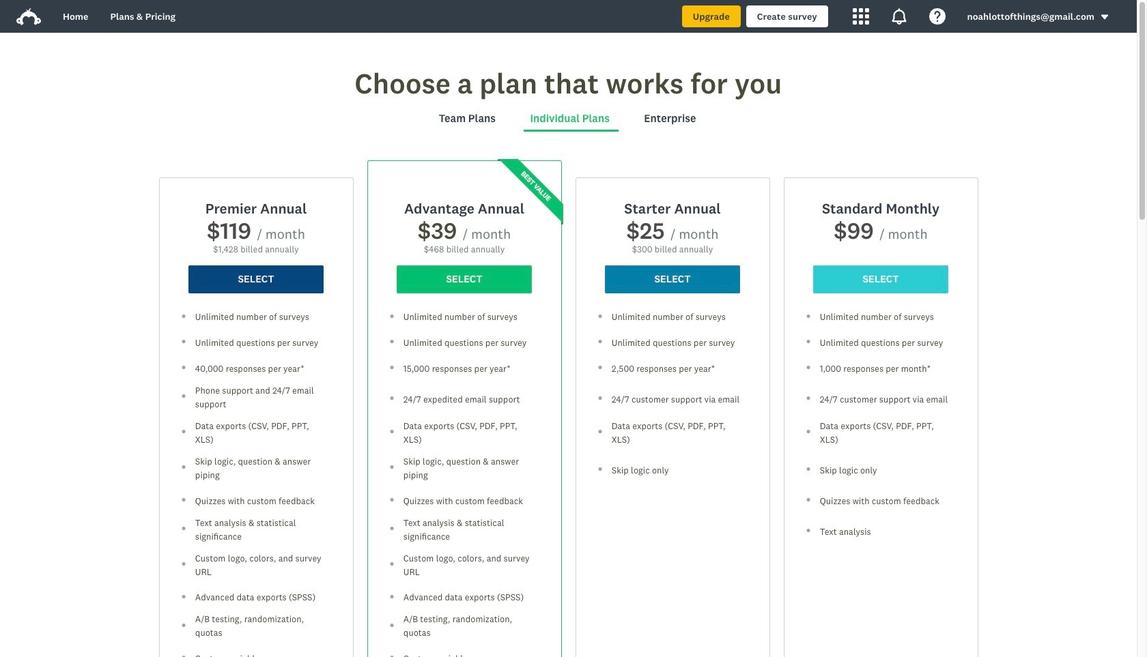 Task type: describe. For each thing, give the bounding box(es) containing it.
2 products icon image from the left
[[891, 8, 907, 25]]

surveymonkey logo image
[[16, 8, 41, 25]]

1 products icon image from the left
[[853, 8, 869, 25]]



Task type: locate. For each thing, give the bounding box(es) containing it.
1 horizontal spatial products icon image
[[891, 8, 907, 25]]

dropdown arrow image
[[1100, 12, 1110, 22]]

products icon image
[[853, 8, 869, 25], [891, 8, 907, 25]]

0 horizontal spatial products icon image
[[853, 8, 869, 25]]

help icon image
[[929, 8, 945, 25]]



Task type: vqa. For each thing, say whether or not it's contained in the screenshot.
topmost Add
no



